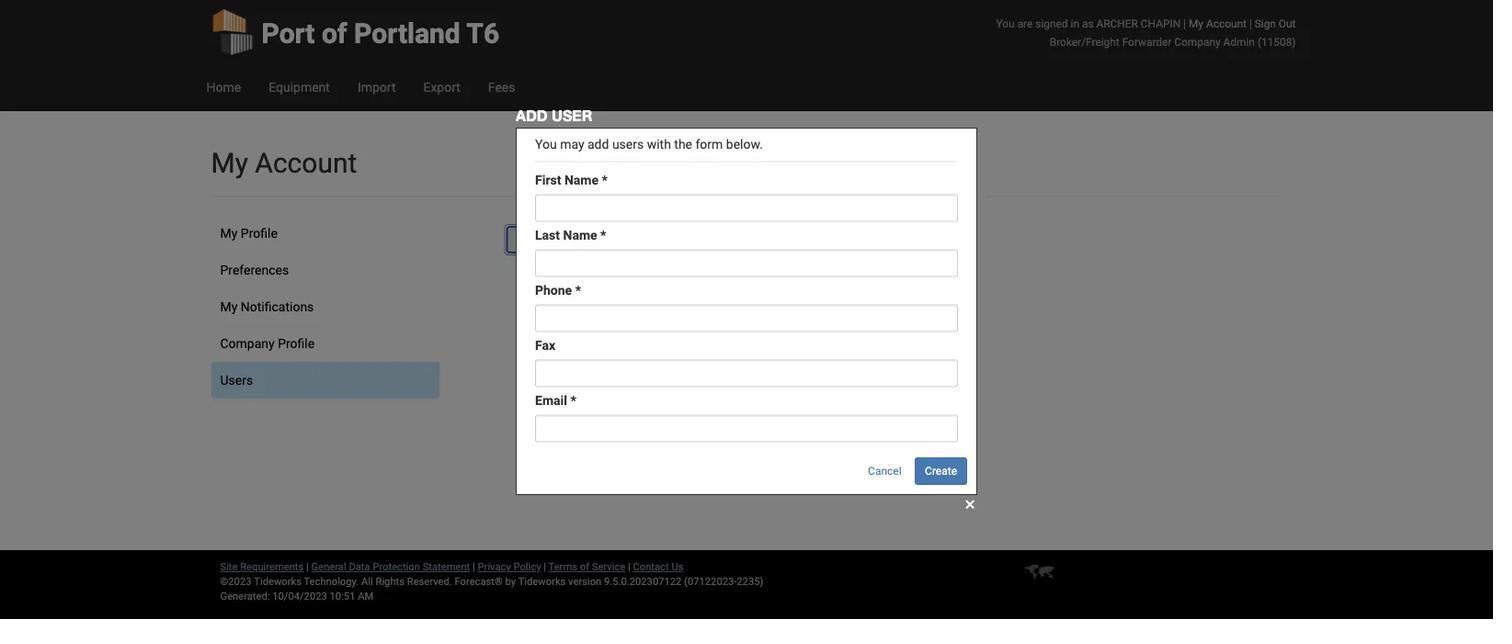 Task type: describe. For each thing, give the bounding box(es) containing it.
my for my notifications
[[220, 299, 238, 314]]

(11508)
[[1258, 35, 1296, 48]]

portland
[[354, 17, 460, 50]]

profile for my profile
[[241, 226, 277, 241]]

my for my profile
[[220, 226, 238, 241]]

0 horizontal spatial company
[[220, 336, 275, 351]]

my account link
[[1189, 17, 1247, 30]]

my account
[[211, 147, 357, 179]]

am
[[358, 591, 374, 603]]

10:51
[[330, 591, 355, 603]]

profile for company profile
[[278, 336, 315, 351]]

user plus image
[[516, 233, 531, 246]]

forecast®
[[455, 576, 503, 588]]

archer
[[1096, 17, 1138, 30]]

of inside site requirements | general data protection statement | privacy policy | terms of service | contact us ©2023 tideworks technology. all rights reserved. forecast® by tideworks version 9.5.0.202307122 (07122023-2235) generated: 10/04/2023 10:51 am
[[580, 561, 589, 573]]

add user inside button
[[531, 232, 586, 247]]

broker/freight
[[1050, 35, 1120, 48]]

| up tideworks
[[544, 561, 546, 573]]

out
[[1279, 17, 1296, 30]]

signed
[[1035, 17, 1068, 30]]

site
[[220, 561, 238, 573]]

site requirements | general data protection statement | privacy policy | terms of service | contact us ©2023 tideworks technology. all rights reserved. forecast® by tideworks version 9.5.0.202307122 (07122023-2235) generated: 10/04/2023 10:51 am
[[220, 561, 763, 603]]

10/04/2023
[[272, 591, 327, 603]]

protection
[[373, 561, 420, 573]]

company inside you are signed in as archer chapin | my account | sign out broker/freight forwarder company admin (11508)
[[1174, 35, 1221, 48]]

my inside you are signed in as archer chapin | my account | sign out broker/freight forwarder company admin (11508)
[[1189, 17, 1203, 30]]

privacy
[[478, 561, 511, 573]]

data
[[349, 561, 370, 573]]

add user button
[[504, 224, 598, 256]]

port
[[262, 17, 315, 50]]

admin
[[1223, 35, 1255, 48]]

reserved.
[[407, 576, 452, 588]]

are
[[1017, 17, 1033, 30]]

(07122023-
[[684, 576, 737, 588]]

©2023 tideworks
[[220, 576, 301, 588]]

general
[[311, 561, 346, 573]]

2235)
[[737, 576, 763, 588]]

t6
[[466, 17, 499, 50]]

port of portland t6 link
[[211, 0, 499, 64]]

user inside button
[[560, 232, 586, 247]]

users
[[220, 373, 253, 388]]

account inside you are signed in as archer chapin | my account | sign out broker/freight forwarder company admin (11508)
[[1206, 17, 1247, 30]]

my profile
[[220, 226, 277, 241]]

privacy policy link
[[478, 561, 541, 573]]

terms of service link
[[548, 561, 625, 573]]

in
[[1071, 17, 1079, 30]]

chapin
[[1141, 17, 1181, 30]]



Task type: locate. For each thing, give the bounding box(es) containing it.
profile down notifications
[[278, 336, 315, 351]]

company up users
[[220, 336, 275, 351]]

1 vertical spatial user
[[560, 232, 586, 247]]

company down my account 'link' on the top of page
[[1174, 35, 1221, 48]]

| left sign
[[1249, 17, 1252, 30]]

account up my profile on the left of page
[[255, 147, 357, 179]]

preferences
[[220, 262, 289, 278]]

account up admin
[[1206, 17, 1247, 30]]

0 vertical spatial of
[[322, 17, 347, 50]]

terms
[[548, 561, 577, 573]]

add inside add user button
[[534, 232, 557, 247]]

1 horizontal spatial company
[[1174, 35, 1221, 48]]

of up version
[[580, 561, 589, 573]]

0 vertical spatial company
[[1174, 35, 1221, 48]]

you are signed in as archer chapin | my account | sign out broker/freight forwarder company admin (11508)
[[996, 17, 1296, 48]]

1 vertical spatial add user
[[531, 232, 586, 247]]

my up my profile on the left of page
[[211, 147, 248, 179]]

my
[[1189, 17, 1203, 30], [211, 147, 248, 179], [220, 226, 238, 241], [220, 299, 238, 314]]

port of portland t6
[[262, 17, 499, 50]]

add
[[516, 107, 548, 125], [534, 232, 557, 247]]

version
[[568, 576, 602, 588]]

requirements
[[240, 561, 304, 573]]

9.5.0.202307122
[[604, 576, 682, 588]]

0 horizontal spatial account
[[255, 147, 357, 179]]

1 horizontal spatial account
[[1206, 17, 1247, 30]]

rights
[[376, 576, 405, 588]]

0 vertical spatial profile
[[241, 226, 277, 241]]

us
[[672, 561, 684, 573]]

profile
[[241, 226, 277, 241], [278, 336, 315, 351]]

of
[[322, 17, 347, 50], [580, 561, 589, 573]]

service
[[592, 561, 625, 573]]

1 horizontal spatial profile
[[278, 336, 315, 351]]

1 vertical spatial company
[[220, 336, 275, 351]]

all
[[361, 576, 373, 588]]

0 vertical spatial add user
[[516, 107, 592, 125]]

1 vertical spatial add
[[534, 232, 557, 247]]

technology.
[[304, 576, 359, 588]]

you
[[996, 17, 1015, 30]]

my for my account
[[211, 147, 248, 179]]

0 vertical spatial user
[[552, 107, 592, 125]]

sign
[[1255, 17, 1276, 30]]

1 vertical spatial account
[[255, 147, 357, 179]]

0 horizontal spatial profile
[[241, 226, 277, 241]]

1 vertical spatial profile
[[278, 336, 315, 351]]

generated:
[[220, 591, 270, 603]]

0 vertical spatial account
[[1206, 17, 1247, 30]]

my up preferences
[[220, 226, 238, 241]]

tideworks
[[518, 576, 566, 588]]

| right chapin
[[1183, 17, 1186, 30]]

statement
[[423, 561, 470, 573]]

general data protection statement link
[[311, 561, 470, 573]]

profile up preferences
[[241, 226, 277, 241]]

of right port
[[322, 17, 347, 50]]

contact us link
[[633, 561, 684, 573]]

sign out link
[[1255, 17, 1296, 30]]

site requirements link
[[220, 561, 304, 573]]

by
[[505, 576, 516, 588]]

|
[[1183, 17, 1186, 30], [1249, 17, 1252, 30], [306, 561, 309, 573], [473, 561, 475, 573], [544, 561, 546, 573], [628, 561, 630, 573]]

notifications
[[241, 299, 314, 314]]

0 vertical spatial add
[[516, 107, 548, 125]]

| left general
[[306, 561, 309, 573]]

contact
[[633, 561, 669, 573]]

my right chapin
[[1189, 17, 1203, 30]]

policy
[[513, 561, 541, 573]]

0 horizontal spatial of
[[322, 17, 347, 50]]

my notifications
[[220, 299, 314, 314]]

forwarder
[[1122, 35, 1172, 48]]

as
[[1082, 17, 1094, 30]]

user
[[552, 107, 592, 125], [560, 232, 586, 247]]

company profile
[[220, 336, 315, 351]]

| up forecast®
[[473, 561, 475, 573]]

company
[[1174, 35, 1221, 48], [220, 336, 275, 351]]

add user
[[516, 107, 592, 125], [531, 232, 586, 247]]

1 vertical spatial of
[[580, 561, 589, 573]]

my down preferences
[[220, 299, 238, 314]]

1 horizontal spatial of
[[580, 561, 589, 573]]

account
[[1206, 17, 1247, 30], [255, 147, 357, 179]]

| up 9.5.0.202307122
[[628, 561, 630, 573]]



Task type: vqa. For each thing, say whether or not it's contained in the screenshot.
Site Requirements | General Data Protection Statement | Privacy Policy | Terms Of Service | Contact Us ©2023 Tideworks Technology. All Rights Reserved. Forecast® By Tideworks Version 9.5.0.202307122 (07122023-2235) Generated: 10/10/2023 10:12 Am
no



